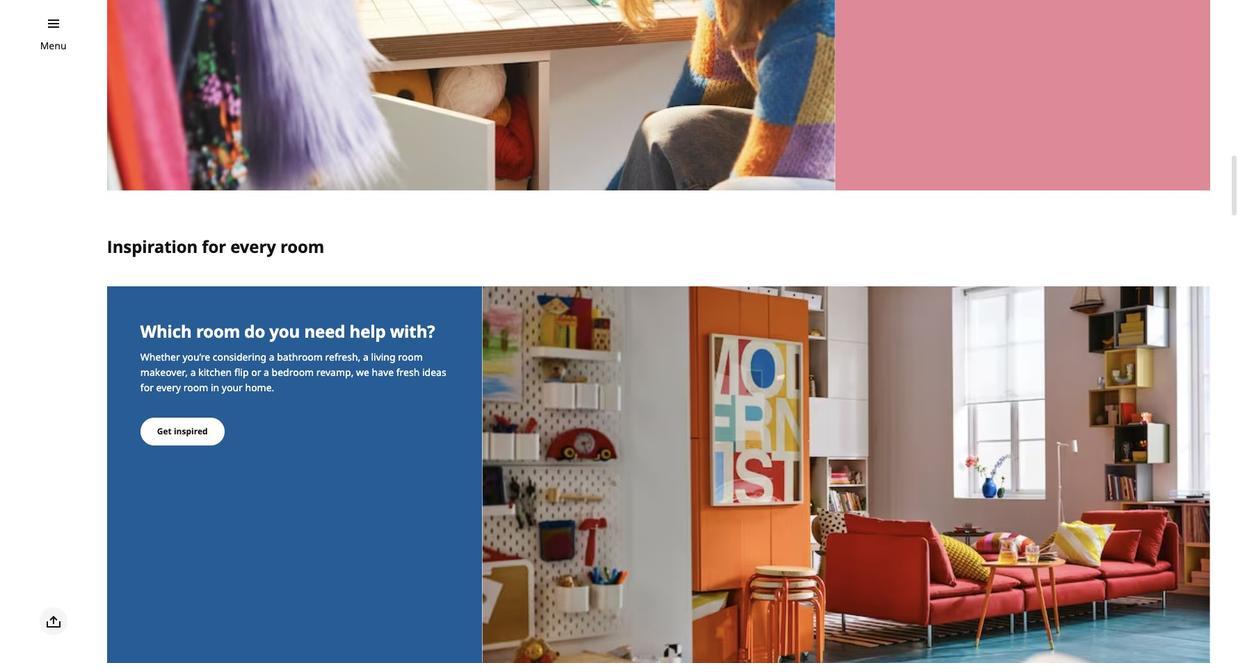 Task type: vqa. For each thing, say whether or not it's contained in the screenshot.
Right ICON
no



Task type: describe. For each thing, give the bounding box(es) containing it.
you
[[269, 320, 300, 343]]

get inspired button
[[140, 418, 224, 446]]

ideas
[[422, 366, 446, 379]]

inspiration
[[107, 235, 198, 258]]

flip
[[234, 366, 249, 379]]

kitchen
[[198, 366, 232, 379]]

we
[[356, 366, 369, 379]]

which
[[140, 320, 192, 343]]

get inspired
[[157, 426, 208, 438]]

a down you're
[[190, 366, 196, 379]]

or
[[251, 366, 261, 379]]

with?
[[390, 320, 435, 343]]

girl tying shoe in fron of a cabinet image
[[107, 0, 835, 190]]

which room do you need help with?
[[140, 320, 435, 343]]

get
[[157, 426, 172, 438]]

0 vertical spatial every
[[230, 235, 276, 258]]

considering
[[213, 351, 266, 364]]

need
[[304, 320, 345, 343]]

in
[[211, 381, 219, 395]]

inspired
[[174, 426, 208, 438]]



Task type: locate. For each thing, give the bounding box(es) containing it.
1 vertical spatial for
[[140, 381, 154, 395]]

whether you're considering a bathroom refresh, a living room makeover, a kitchen flip or a bedroom revamp, we have fresh ideas for every room in your home.
[[140, 351, 446, 395]]

1 horizontal spatial for
[[202, 235, 226, 258]]

inspiration for every room
[[107, 235, 324, 258]]

you're
[[183, 351, 210, 364]]

whether
[[140, 351, 180, 364]]

living
[[371, 351, 396, 364]]

fresh
[[396, 366, 420, 379]]

bathroom
[[277, 351, 323, 364]]

refresh,
[[325, 351, 360, 364]]

do
[[244, 320, 265, 343]]

revamp,
[[316, 366, 354, 379]]

every inside whether you're considering a bathroom refresh, a living room makeover, a kitchen flip or a bedroom revamp, we have fresh ideas for every room in your home.
[[156, 381, 181, 395]]

a up we
[[363, 351, 368, 364]]

makeover,
[[140, 366, 188, 379]]

0 horizontal spatial for
[[140, 381, 154, 395]]

bedroom
[[272, 366, 314, 379]]

menu button
[[40, 38, 66, 54]]

a
[[269, 351, 274, 364], [363, 351, 368, 364], [190, 366, 196, 379], [264, 366, 269, 379]]

help
[[349, 320, 386, 343]]

0 horizontal spatial every
[[156, 381, 181, 395]]

for right inspiration
[[202, 235, 226, 258]]

have
[[372, 366, 394, 379]]

menu
[[40, 39, 66, 52]]

for inside whether you're considering a bathroom refresh, a living room makeover, a kitchen flip or a bedroom revamp, we have fresh ideas for every room in your home.
[[140, 381, 154, 395]]

0 vertical spatial for
[[202, 235, 226, 258]]

1 vertical spatial every
[[156, 381, 181, 395]]

room
[[280, 235, 324, 258], [196, 320, 240, 343], [398, 351, 423, 364], [183, 381, 208, 395]]

every
[[230, 235, 276, 258], [156, 381, 181, 395]]

a right or
[[264, 366, 269, 379]]

room inspiration page image
[[482, 287, 1210, 664]]

a up 'bedroom'
[[269, 351, 274, 364]]

home.
[[245, 381, 274, 395]]

for down makeover,
[[140, 381, 154, 395]]

1 horizontal spatial every
[[230, 235, 276, 258]]

your
[[222, 381, 243, 395]]

for
[[202, 235, 226, 258], [140, 381, 154, 395]]



